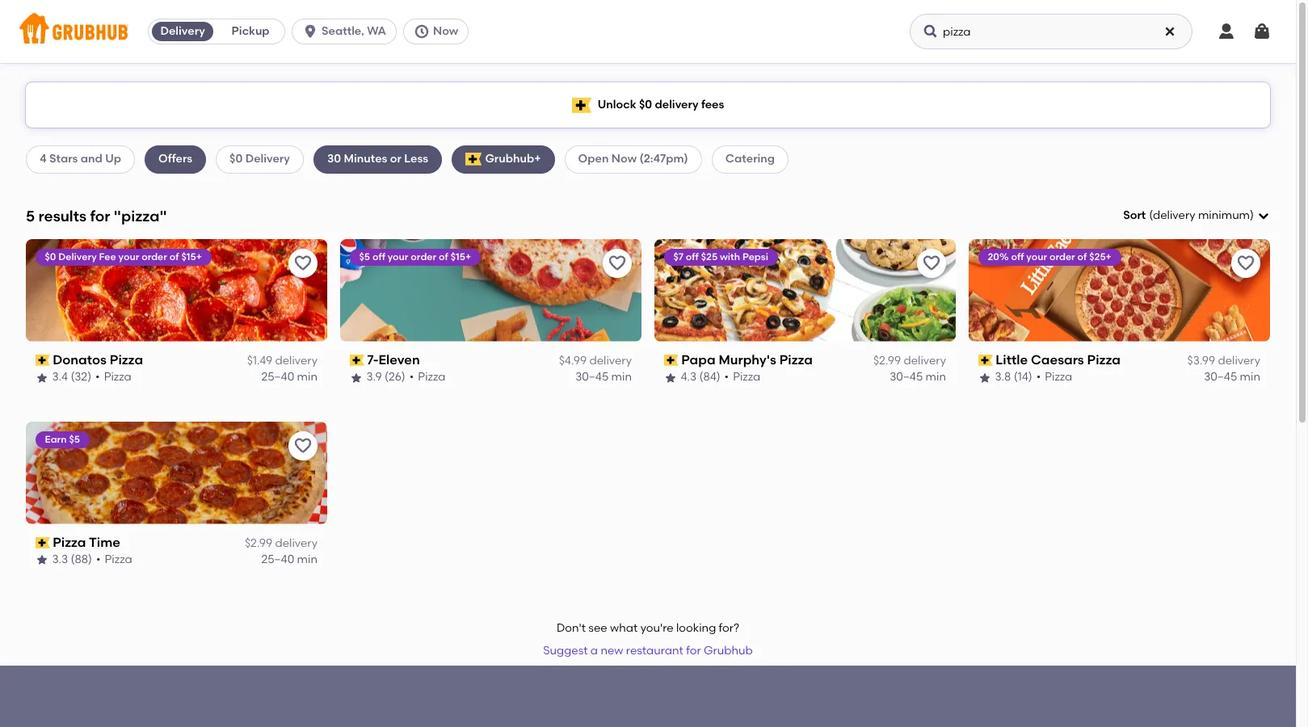 Task type: locate. For each thing, give the bounding box(es) containing it.
delivery
[[160, 24, 205, 38], [245, 152, 290, 166], [59, 251, 97, 262]]

1 horizontal spatial your
[[388, 251, 409, 262]]

0 horizontal spatial now
[[433, 24, 458, 38]]

save this restaurant image for pizza time
[[293, 436, 313, 455]]

seattle, wa
[[322, 24, 386, 38]]

less
[[404, 152, 428, 166]]

subscription pass image
[[350, 355, 364, 366], [664, 355, 679, 366], [979, 355, 993, 366], [36, 537, 50, 549]]

save this restaurant image for little caesars pizza
[[1236, 254, 1256, 273]]

1 off from the left
[[373, 251, 386, 262]]

pizza right 'murphy's'
[[780, 352, 813, 367]]

1 vertical spatial $2.99 delivery
[[245, 537, 318, 550]]

min
[[297, 370, 318, 384], [611, 370, 632, 384], [926, 370, 946, 384], [1240, 370, 1261, 384], [297, 553, 318, 567]]

0 horizontal spatial svg image
[[923, 23, 939, 40]]

for right "results"
[[90, 207, 110, 225]]

subscription pass image left the 7-
[[350, 355, 364, 366]]

of
[[170, 251, 179, 262], [439, 251, 449, 262], [1078, 251, 1088, 262]]

3.8
[[996, 370, 1012, 384]]

3 order from the left
[[1050, 251, 1076, 262]]

3.3
[[53, 553, 68, 567]]

pizza time logo image
[[26, 422, 327, 524]]

• right the (84)
[[725, 370, 729, 384]]

for
[[90, 207, 110, 225], [686, 644, 701, 658]]

2 horizontal spatial of
[[1078, 251, 1088, 262]]

pizza right (26)
[[418, 370, 446, 384]]

1 25–40 min from the top
[[261, 370, 318, 384]]

for down looking
[[686, 644, 701, 658]]

• pizza for time
[[97, 553, 133, 567]]

1 vertical spatial delivery
[[245, 152, 290, 166]]

4.3 (84)
[[681, 370, 721, 384]]

$0 down "results"
[[45, 251, 56, 262]]

1 vertical spatial 25–40
[[261, 553, 294, 567]]

0 horizontal spatial of
[[170, 251, 179, 262]]

order for 7-eleven
[[411, 251, 437, 262]]

1 horizontal spatial 30–45 min
[[890, 370, 946, 384]]

1 horizontal spatial delivery
[[160, 24, 205, 38]]

3 30–45 from the left
[[1204, 370, 1237, 384]]

0 vertical spatial $0
[[639, 98, 652, 111]]

1 horizontal spatial $2.99
[[873, 354, 901, 368]]

• right (26)
[[410, 370, 414, 384]]

eleven
[[379, 352, 420, 367]]

30
[[327, 152, 341, 166]]

2 vertical spatial delivery
[[59, 251, 97, 262]]

your
[[119, 251, 140, 262], [388, 251, 409, 262], [1027, 251, 1048, 262]]

subscription pass image for 7-eleven
[[350, 355, 364, 366]]

25–40 for donatos pizza
[[261, 370, 294, 384]]

star icon image left 3.9
[[350, 371, 363, 384]]

now inside now button
[[433, 24, 458, 38]]

save this restaurant button for 7-eleven
[[603, 249, 632, 278]]

5
[[26, 207, 35, 225]]

• pizza for murphy's
[[725, 370, 761, 384]]

1 vertical spatial $2.99
[[245, 537, 272, 550]]

2 horizontal spatial order
[[1050, 251, 1076, 262]]

$2.99
[[873, 354, 901, 368], [245, 537, 272, 550]]

2 save this restaurant image from the left
[[922, 254, 941, 273]]

open
[[578, 152, 609, 166]]

delivery for papa murphy's pizza
[[904, 354, 946, 368]]

pizza right caesars
[[1088, 352, 1121, 367]]

1 25–40 from the top
[[261, 370, 294, 384]]

0 horizontal spatial off
[[373, 251, 386, 262]]

)
[[1250, 209, 1254, 222]]

grubhub plus flag logo image left grubhub+ in the top left of the page
[[466, 153, 482, 166]]

0 horizontal spatial save this restaurant image
[[608, 254, 627, 273]]

• right (32)
[[96, 370, 100, 384]]

•
[[96, 370, 100, 384], [410, 370, 414, 384], [725, 370, 729, 384], [1037, 370, 1041, 384], [97, 553, 101, 567]]

subscription pass image
[[36, 355, 50, 366]]

star icon image for 7-eleven
[[350, 371, 363, 384]]

30 minutes or less
[[327, 152, 428, 166]]

now inside 5 results for "pizza" main content
[[612, 152, 637, 166]]

1 vertical spatial for
[[686, 644, 701, 658]]

$2.99 delivery for pizza time
[[245, 537, 318, 550]]

3 your from the left
[[1027, 251, 1048, 262]]

• for pizza
[[96, 370, 100, 384]]

1 30–45 min from the left
[[575, 370, 632, 384]]

4
[[40, 152, 47, 166]]

save this restaurant image left "$7"
[[608, 254, 627, 273]]

2 horizontal spatial 30–45
[[1204, 370, 1237, 384]]

new
[[601, 644, 623, 658]]

order for little caesars pizza
[[1050, 251, 1076, 262]]

$2.99 for pizza time
[[245, 537, 272, 550]]

2 horizontal spatial svg image
[[1252, 22, 1272, 41]]

delivery for pizza time
[[275, 537, 318, 550]]

star icon image left 4.3
[[664, 371, 677, 384]]

save this restaurant button for pizza time
[[288, 431, 318, 460]]

suggest
[[543, 644, 588, 658]]

1 save this restaurant image from the left
[[608, 254, 627, 273]]

0 horizontal spatial delivery
[[59, 251, 97, 262]]

$5
[[360, 251, 371, 262], [69, 434, 80, 445]]

1 vertical spatial 25–40 min
[[261, 553, 318, 567]]

2 horizontal spatial off
[[1012, 251, 1025, 262]]

don't see what you're looking for?
[[557, 621, 739, 635]]

• right (14)
[[1037, 370, 1041, 384]]

unlock
[[598, 98, 636, 111]]

2 horizontal spatial your
[[1027, 251, 1048, 262]]

0 horizontal spatial $0
[[45, 251, 56, 262]]

2 horizontal spatial delivery
[[245, 152, 290, 166]]

1 horizontal spatial now
[[612, 152, 637, 166]]

$4.99
[[559, 354, 587, 368]]

subscription pass image for papa murphy's pizza
[[664, 355, 679, 366]]

• pizza down caesars
[[1037, 370, 1073, 384]]

3 off from the left
[[1012, 251, 1025, 262]]

grubhub plus flag logo image for grubhub+
[[466, 153, 482, 166]]

donatos pizza logo image
[[26, 239, 327, 342]]

1 vertical spatial now
[[612, 152, 637, 166]]

1 horizontal spatial save this restaurant image
[[922, 254, 941, 273]]

star icon image for donatos pizza
[[36, 371, 48, 384]]

2 25–40 min from the top
[[261, 553, 318, 567]]

$0
[[639, 98, 652, 111], [230, 152, 243, 166], [45, 251, 56, 262]]

little
[[996, 352, 1028, 367]]

1 horizontal spatial grubhub plus flag logo image
[[572, 97, 591, 113]]

minimum
[[1198, 209, 1250, 222]]

delivery left 30
[[245, 152, 290, 166]]

0 vertical spatial grubhub plus flag logo image
[[572, 97, 591, 113]]

2 30–45 from the left
[[890, 370, 923, 384]]

(26)
[[385, 370, 406, 384]]

3 30–45 min from the left
[[1204, 370, 1261, 384]]

2 vertical spatial $0
[[45, 251, 56, 262]]

(14)
[[1014, 370, 1033, 384]]

• pizza down time
[[97, 553, 133, 567]]

pizza up 3.3 (88)
[[53, 535, 86, 550]]

1 horizontal spatial $0
[[230, 152, 243, 166]]

with
[[720, 251, 741, 262]]

0 vertical spatial 25–40 min
[[261, 370, 318, 384]]

0 horizontal spatial $15+
[[182, 251, 202, 262]]

save this restaurant image
[[293, 254, 313, 273], [1236, 254, 1256, 273], [293, 436, 313, 455]]

0 horizontal spatial $5
[[69, 434, 80, 445]]

• pizza right (26)
[[410, 370, 446, 384]]

save this restaurant button for donatos pizza
[[288, 249, 318, 278]]

0 vertical spatial delivery
[[160, 24, 205, 38]]

grubhub plus flag logo image left unlock
[[572, 97, 591, 113]]

3 of from the left
[[1078, 251, 1088, 262]]

1 vertical spatial grubhub plus flag logo image
[[466, 153, 482, 166]]

3.9 (26)
[[367, 370, 406, 384]]

2 horizontal spatial $0
[[639, 98, 652, 111]]

2 25–40 from the top
[[261, 553, 294, 567]]

0 horizontal spatial $2.99
[[245, 537, 272, 550]]

(
[[1149, 209, 1153, 222]]

1 horizontal spatial $2.99 delivery
[[873, 354, 946, 368]]

time
[[89, 535, 121, 550]]

$5 off your order of $15+
[[360, 251, 472, 262]]

$0 for $0 delivery fee your order of $15+
[[45, 251, 56, 262]]

"pizza"
[[114, 207, 167, 225]]

your for little
[[1027, 251, 1048, 262]]

offers
[[158, 152, 192, 166]]

$4.99 delivery
[[559, 354, 632, 368]]

stars
[[49, 152, 78, 166]]

results
[[38, 207, 86, 225]]

2 off from the left
[[686, 251, 699, 262]]

subscription pass image left little
[[979, 355, 993, 366]]

now
[[433, 24, 458, 38], [612, 152, 637, 166]]

None field
[[1123, 208, 1270, 224]]

murphy's
[[719, 352, 777, 367]]

0 horizontal spatial order
[[142, 251, 168, 262]]

30–45 min
[[575, 370, 632, 384], [890, 370, 946, 384], [1204, 370, 1261, 384]]

2 your from the left
[[388, 251, 409, 262]]

grubhub+
[[485, 152, 541, 166]]

• right (88)
[[97, 553, 101, 567]]

0 vertical spatial 25–40
[[261, 370, 294, 384]]

pizza
[[110, 352, 143, 367], [780, 352, 813, 367], [1088, 352, 1121, 367], [104, 370, 132, 384], [418, 370, 446, 384], [733, 370, 761, 384], [1045, 370, 1073, 384], [53, 535, 86, 550], [105, 553, 133, 567]]

1 horizontal spatial order
[[411, 251, 437, 262]]

30–45 for little caesars pizza
[[1204, 370, 1237, 384]]

catering
[[725, 152, 775, 166]]

0 horizontal spatial your
[[119, 251, 140, 262]]

30–45
[[575, 370, 609, 384], [890, 370, 923, 384], [1204, 370, 1237, 384]]

grubhub plus flag logo image
[[572, 97, 591, 113], [466, 153, 482, 166]]

delivery for 7-eleven
[[589, 354, 632, 368]]

star icon image for papa murphy's pizza
[[664, 371, 677, 384]]

grubhub plus flag logo image for unlock $0 delivery fees
[[572, 97, 591, 113]]

2 of from the left
[[439, 251, 449, 262]]

3.9
[[367, 370, 382, 384]]

0 vertical spatial $2.99 delivery
[[873, 354, 946, 368]]

pickup
[[232, 24, 270, 38]]

(32)
[[71, 370, 92, 384]]

and
[[81, 152, 102, 166]]

now right "wa"
[[433, 24, 458, 38]]

5 results for "pizza"
[[26, 207, 167, 225]]

delivery left fee
[[59, 251, 97, 262]]

1 vertical spatial $0
[[230, 152, 243, 166]]

$15+
[[182, 251, 202, 262], [451, 251, 472, 262]]

1 horizontal spatial off
[[686, 251, 699, 262]]

subscription pass image for pizza time
[[36, 537, 50, 549]]

unlock $0 delivery fees
[[598, 98, 724, 111]]

1 horizontal spatial of
[[439, 251, 449, 262]]

now right open
[[612, 152, 637, 166]]

star icon image left 3.8
[[979, 371, 991, 384]]

1 your from the left
[[119, 251, 140, 262]]

• pizza
[[96, 370, 132, 384], [410, 370, 446, 384], [725, 370, 761, 384], [1037, 370, 1073, 384], [97, 553, 133, 567]]

delivery for $0 delivery fee your order of $15+
[[59, 251, 97, 262]]

save this restaurant button for papa murphy's pizza
[[917, 249, 946, 278]]

25–40 min
[[261, 370, 318, 384], [261, 553, 318, 567]]

minutes
[[344, 152, 387, 166]]

now button
[[403, 19, 475, 44]]

svg image
[[1217, 22, 1236, 41], [1252, 22, 1272, 41], [923, 23, 939, 40]]

off for little
[[1012, 251, 1025, 262]]

none field inside 5 results for "pizza" main content
[[1123, 208, 1270, 224]]

donatos pizza
[[53, 352, 143, 367]]

delivery
[[655, 98, 699, 111], [1153, 209, 1196, 222], [275, 354, 318, 368], [589, 354, 632, 368], [904, 354, 946, 368], [1218, 354, 1261, 368], [275, 537, 318, 550]]

3.4
[[53, 370, 68, 384]]

Search for food, convenience, alcohol... search field
[[910, 14, 1193, 49]]

star icon image down subscription pass icon
[[36, 371, 48, 384]]

30–45 min for papa murphy's pizza
[[890, 370, 946, 384]]

1 horizontal spatial 30–45
[[890, 370, 923, 384]]

delivery for little caesars pizza
[[1218, 354, 1261, 368]]

0 horizontal spatial 30–45
[[575, 370, 609, 384]]

$25
[[702, 251, 718, 262]]

save this restaurant image for 7-eleven
[[608, 254, 627, 273]]

subscription pass image left pizza time
[[36, 537, 50, 549]]

1 vertical spatial $5
[[69, 434, 80, 445]]

2 order from the left
[[411, 251, 437, 262]]

off
[[373, 251, 386, 262], [686, 251, 699, 262], [1012, 251, 1025, 262]]

pizza down little caesars pizza
[[1045, 370, 1073, 384]]

0 horizontal spatial grubhub plus flag logo image
[[466, 153, 482, 166]]

suggest a new restaurant for grubhub
[[543, 644, 753, 658]]

30–45 for 7-eleven
[[575, 370, 609, 384]]

subscription pass image left papa
[[664, 355, 679, 366]]

svg image
[[302, 23, 318, 40], [414, 23, 430, 40], [1164, 25, 1177, 38], [1257, 209, 1270, 222]]

0 vertical spatial $2.99
[[873, 354, 901, 368]]

30–45 for papa murphy's pizza
[[890, 370, 923, 384]]

0 vertical spatial now
[[433, 24, 458, 38]]

or
[[390, 152, 402, 166]]

2 horizontal spatial 30–45 min
[[1204, 370, 1261, 384]]

2 30–45 min from the left
[[890, 370, 946, 384]]

order
[[142, 251, 168, 262], [411, 251, 437, 262], [1050, 251, 1076, 262]]

1 horizontal spatial $15+
[[451, 251, 472, 262]]

1 horizontal spatial $5
[[360, 251, 371, 262]]

star icon image left 3.3
[[36, 554, 48, 567]]

$0 right unlock
[[639, 98, 652, 111]]

• pizza down papa murphy's pizza at right
[[725, 370, 761, 384]]

star icon image
[[36, 371, 48, 384], [350, 371, 363, 384], [664, 371, 677, 384], [979, 371, 991, 384], [36, 554, 48, 567]]

pizza right donatos
[[110, 352, 143, 367]]

0 horizontal spatial 30–45 min
[[575, 370, 632, 384]]

• pizza down donatos pizza
[[96, 370, 132, 384]]

pickup button
[[217, 19, 285, 44]]

1 30–45 from the left
[[575, 370, 609, 384]]

svg image inside seattle, wa button
[[302, 23, 318, 40]]

$2.99 for papa murphy's pizza
[[873, 354, 901, 368]]

none field containing sort
[[1123, 208, 1270, 224]]

save this restaurant image
[[608, 254, 627, 273], [922, 254, 941, 273]]

1 horizontal spatial for
[[686, 644, 701, 658]]

save this restaurant image left the 20%
[[922, 254, 941, 273]]

delivery left pickup
[[160, 24, 205, 38]]

delivery inside field
[[1153, 209, 1196, 222]]

0 horizontal spatial $2.99 delivery
[[245, 537, 318, 550]]

0 horizontal spatial for
[[90, 207, 110, 225]]

$0 right offers
[[230, 152, 243, 166]]



Task type: vqa. For each thing, say whether or not it's contained in the screenshot.


Task type: describe. For each thing, give the bounding box(es) containing it.
$7 off $25 with pepsi
[[674, 251, 769, 262]]

pepsi
[[743, 251, 769, 262]]

star icon image for little caesars pizza
[[979, 371, 991, 384]]

25–40 min for pizza time
[[261, 553, 318, 567]]

25–40 min for donatos pizza
[[261, 370, 318, 384]]

4 stars and up
[[40, 152, 121, 166]]

min for 7-eleven
[[611, 370, 632, 384]]

3.4 (32)
[[53, 370, 92, 384]]

papa murphy's pizza logo image
[[655, 239, 956, 342]]

seattle, wa button
[[292, 19, 403, 44]]

pizza down time
[[105, 553, 133, 567]]

you're
[[641, 621, 674, 635]]

0 vertical spatial $5
[[360, 251, 371, 262]]

(84)
[[700, 370, 721, 384]]

fees
[[701, 98, 724, 111]]

off for papa
[[686, 251, 699, 262]]

donatos
[[53, 352, 107, 367]]

save this restaurant image for donatos pizza
[[293, 254, 313, 273]]

save this restaurant image for papa murphy's pizza
[[922, 254, 941, 273]]

delivery inside the delivery button
[[160, 24, 205, 38]]

(88)
[[71, 553, 92, 567]]

suggest a new restaurant for grubhub button
[[536, 637, 760, 666]]

5 results for "pizza" main content
[[0, 63, 1296, 727]]

earn $5
[[45, 434, 80, 445]]

caesars
[[1031, 352, 1085, 367]]

of for 7-eleven
[[439, 251, 449, 262]]

little caesars pizza
[[996, 352, 1121, 367]]

your for 7-
[[388, 251, 409, 262]]

(2:47pm)
[[640, 152, 688, 166]]

delivery for donatos pizza
[[275, 354, 318, 368]]

pizza down donatos pizza
[[104, 370, 132, 384]]

1 order from the left
[[142, 251, 168, 262]]

1 horizontal spatial svg image
[[1217, 22, 1236, 41]]

papa murphy's pizza
[[682, 352, 813, 367]]

don't
[[557, 621, 586, 635]]

see
[[589, 621, 607, 635]]

$3.99 delivery
[[1188, 354, 1261, 368]]

1 of from the left
[[170, 251, 179, 262]]

$0 for $0 delivery
[[230, 152, 243, 166]]

wa
[[367, 24, 386, 38]]

• for caesars
[[1037, 370, 1041, 384]]

20%
[[988, 251, 1009, 262]]

$1.49 delivery
[[247, 354, 318, 368]]

delivery for $0 delivery
[[245, 152, 290, 166]]

papa
[[682, 352, 716, 367]]

• pizza for pizza
[[96, 370, 132, 384]]

a
[[591, 644, 598, 658]]

0 vertical spatial for
[[90, 207, 110, 225]]

main navigation navigation
[[0, 0, 1296, 63]]

star icon image for pizza time
[[36, 554, 48, 567]]

3.3 (88)
[[53, 553, 92, 567]]

min for pizza time
[[297, 553, 318, 567]]

off for 7-
[[373, 251, 386, 262]]

• for murphy's
[[725, 370, 729, 384]]

pizza down papa murphy's pizza at right
[[733, 370, 761, 384]]

$25+
[[1090, 251, 1112, 262]]

looking
[[676, 621, 716, 635]]

earn
[[45, 434, 67, 445]]

sort
[[1123, 209, 1146, 222]]

what
[[610, 621, 638, 635]]

$1.49
[[247, 354, 272, 368]]

min for papa murphy's pizza
[[926, 370, 946, 384]]

little caesars pizza logo image
[[969, 239, 1270, 342]]

svg image inside now button
[[414, 23, 430, 40]]

30–45 min for little caesars pizza
[[1204, 370, 1261, 384]]

$2.99 delivery for papa murphy's pizza
[[873, 354, 946, 368]]

7-
[[367, 352, 379, 367]]

$3.99
[[1188, 354, 1215, 368]]

20% off your order of $25+
[[988, 251, 1112, 262]]

• for eleven
[[410, 370, 414, 384]]

• pizza for caesars
[[1037, 370, 1073, 384]]

svg image inside field
[[1257, 209, 1270, 222]]

1 $15+ from the left
[[182, 251, 202, 262]]

$7
[[674, 251, 684, 262]]

• pizza for eleven
[[410, 370, 446, 384]]

4.3
[[681, 370, 697, 384]]

fee
[[99, 251, 117, 262]]

25–40 for pizza time
[[261, 553, 294, 567]]

$0 delivery
[[230, 152, 290, 166]]

7-eleven logo image
[[340, 239, 642, 342]]

of for little caesars pizza
[[1078, 251, 1088, 262]]

for inside button
[[686, 644, 701, 658]]

restaurant
[[626, 644, 684, 658]]

• for time
[[97, 553, 101, 567]]

30–45 min for 7-eleven
[[575, 370, 632, 384]]

2 $15+ from the left
[[451, 251, 472, 262]]

$0 delivery fee your order of $15+
[[45, 251, 202, 262]]

up
[[105, 152, 121, 166]]

7-eleven
[[367, 352, 420, 367]]

subscription pass image for little caesars pizza
[[979, 355, 993, 366]]

open now (2:47pm)
[[578, 152, 688, 166]]

min for donatos pizza
[[297, 370, 318, 384]]

for?
[[719, 621, 739, 635]]

seattle,
[[322, 24, 364, 38]]

grubhub
[[704, 644, 753, 658]]

sort ( delivery minimum )
[[1123, 209, 1254, 222]]

pizza time
[[53, 535, 121, 550]]

3.8 (14)
[[996, 370, 1033, 384]]

save this restaurant button for little caesars pizza
[[1231, 249, 1261, 278]]

delivery button
[[149, 19, 217, 44]]

min for little caesars pizza
[[1240, 370, 1261, 384]]



